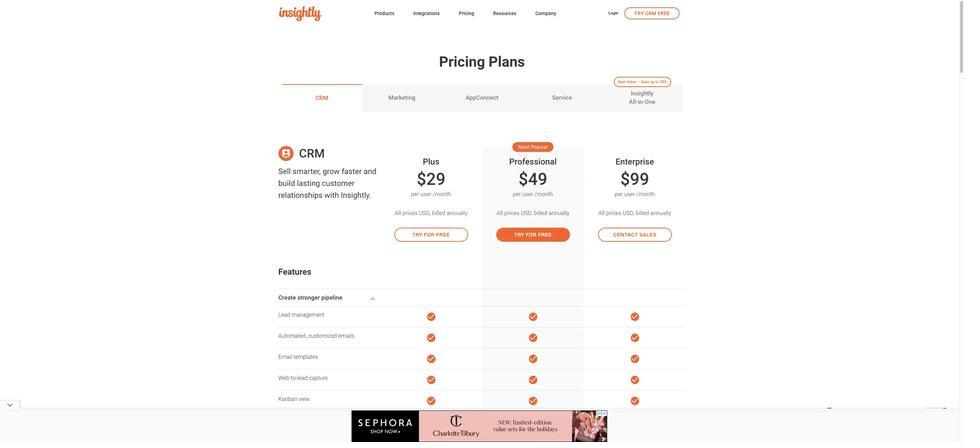 Task type: locate. For each thing, give the bounding box(es) containing it.
1 billed from the left
[[432, 210, 446, 217]]

0 horizontal spatial for
[[424, 232, 435, 238]]

3 per from the left
[[615, 191, 623, 198]]

/month for 29
[[433, 191, 451, 198]]

1 horizontal spatial all prices usd, billed annually
[[497, 210, 570, 217]]

crm
[[646, 10, 657, 16], [316, 95, 328, 102], [299, 147, 325, 161]]

0 horizontal spatial annually
[[447, 210, 468, 217]]

crm inside products and bundles tab list
[[316, 95, 328, 102]]

0 horizontal spatial all prices usd, billed annually
[[395, 210, 468, 217]]

2 free from the left
[[538, 232, 552, 238]]

faster
[[342, 167, 362, 176]]

0 vertical spatial crm
[[646, 10, 657, 16]]

grow
[[323, 167, 340, 176]]

for for 2nd try for free button
[[526, 232, 537, 238]]

$ for 29
[[417, 169, 427, 189]]

try for free
[[413, 232, 450, 238], [514, 232, 552, 238]]

automated,
[[278, 333, 307, 340]]

2 for from the left
[[526, 232, 537, 238]]

best value – save up to 30%
[[618, 80, 667, 84]]

1 horizontal spatial /month
[[535, 191, 553, 198]]

0 horizontal spatial try for free link
[[389, 228, 474, 260]]

user down 49
[[523, 191, 533, 198]]

plus
[[423, 157, 440, 167]]

free
[[658, 10, 670, 16]]

1 horizontal spatial usd,
[[521, 210, 533, 217]]

to
[[656, 80, 659, 84]]

2 per from the left
[[513, 191, 521, 198]]

1 horizontal spatial try
[[514, 232, 524, 238]]

1 horizontal spatial prices
[[505, 210, 520, 217]]

2 horizontal spatial annually
[[651, 210, 672, 217]]

2 horizontal spatial all prices usd, billed annually
[[599, 210, 672, 217]]

pricing plans
[[439, 53, 525, 70]]

user for 99
[[624, 191, 635, 198]]

try for try crm free button
[[635, 10, 644, 16]]

$ down plus
[[417, 169, 427, 189]]

try for free for 2nd try for free button
[[514, 232, 552, 238]]

2 horizontal spatial billed
[[636, 210, 649, 217]]

0 horizontal spatial try
[[413, 232, 423, 238]]

2 horizontal spatial prices
[[606, 210, 622, 217]]

1 vertical spatial pricing
[[439, 53, 485, 70]]

insightly all-in-one
[[629, 90, 656, 105]]

1 horizontal spatial billed
[[534, 210, 547, 217]]

per inside $ 49 per user /month
[[513, 191, 521, 198]]

2 try for free from the left
[[514, 232, 552, 238]]

2 all from the left
[[497, 210, 503, 217]]

to-
[[291, 375, 298, 382]]

usd, down $ 49 per user /month
[[521, 210, 533, 217]]

$ inside $ 99 per user /month
[[621, 169, 630, 189]]

0 horizontal spatial try for free button
[[394, 228, 468, 242]]

2 user from the left
[[523, 191, 533, 198]]

2 horizontal spatial all
[[599, 210, 605, 217]]

prices for 29
[[403, 210, 418, 217]]

1 prices from the left
[[403, 210, 418, 217]]

0 horizontal spatial $
[[417, 169, 427, 189]]

2 vertical spatial crm
[[299, 147, 325, 161]]

2 try for free link from the left
[[491, 228, 576, 260]]

management
[[292, 312, 325, 319]]

user inside $ 49 per user /month
[[523, 191, 533, 198]]

prices for 99
[[606, 210, 622, 217]]

1 per from the left
[[411, 191, 419, 198]]

3 all from the left
[[599, 210, 605, 217]]

user
[[421, 191, 432, 198], [523, 191, 533, 198], [624, 191, 635, 198]]

–
[[638, 80, 640, 84]]

/month
[[433, 191, 451, 198], [535, 191, 553, 198], [637, 191, 655, 198]]

lead
[[298, 375, 308, 382]]

1 horizontal spatial per
[[513, 191, 521, 198]]

3 /month from the left
[[637, 191, 655, 198]]

insightly.
[[341, 191, 371, 200]]

pricing for pricing plans
[[439, 53, 485, 70]]

2 annually from the left
[[549, 210, 570, 217]]

all prices usd, billed annually up contact sales button
[[599, 210, 672, 217]]

3 prices from the left
[[606, 210, 622, 217]]

2 /month from the left
[[535, 191, 553, 198]]

usd,
[[419, 210, 431, 217], [521, 210, 533, 217], [623, 210, 635, 217]]

free for 2nd try for free button
[[538, 232, 552, 238]]

prices for 49
[[505, 210, 520, 217]]

0 horizontal spatial user
[[421, 191, 432, 198]]

2 horizontal spatial try
[[635, 10, 644, 16]]

2 horizontal spatial $
[[621, 169, 630, 189]]

0 horizontal spatial try for free
[[413, 232, 450, 238]]

most popular
[[519, 144, 548, 150]]

1 horizontal spatial try for free
[[514, 232, 552, 238]]

sales
[[640, 232, 657, 238]]

1 user from the left
[[421, 191, 432, 198]]

value
[[627, 80, 637, 84]]

email
[[278, 354, 292, 361]]

/month down 49
[[535, 191, 553, 198]]

crm icon image
[[278, 146, 294, 161]]

1 all from the left
[[395, 210, 401, 217]]

user down "99"
[[624, 191, 635, 198]]

per
[[411, 191, 419, 198], [513, 191, 521, 198], [615, 191, 623, 198]]

2 prices from the left
[[505, 210, 520, 217]]

features
[[278, 267, 312, 277]]

billed down $ 29 per user /month
[[432, 210, 446, 217]]

0 vertical spatial pricing
[[459, 11, 474, 16]]

3 $ from the left
[[621, 169, 630, 189]]

1 /month from the left
[[433, 191, 451, 198]]

billed for 49
[[534, 210, 547, 217]]

capture
[[309, 375, 328, 382]]

$ 99 per user /month
[[615, 169, 655, 198]]

1 horizontal spatial all
[[497, 210, 503, 217]]

$ inside $ 49 per user /month
[[519, 169, 528, 189]]

2 horizontal spatial /month
[[637, 191, 655, 198]]

$ down professional
[[519, 169, 528, 189]]

2 all prices usd, billed annually from the left
[[497, 210, 570, 217]]

0 horizontal spatial per
[[411, 191, 419, 198]]

1 all prices usd, billed annually from the left
[[395, 210, 468, 217]]

0 horizontal spatial prices
[[403, 210, 418, 217]]

annually for 29
[[447, 210, 468, 217]]

try crm free
[[635, 10, 670, 16]]

user down 29
[[421, 191, 432, 198]]

1 for from the left
[[424, 232, 435, 238]]

try for free for 1st try for free button
[[413, 232, 450, 238]]

0 horizontal spatial billed
[[432, 210, 446, 217]]

1 horizontal spatial $
[[519, 169, 528, 189]]

/month for 99
[[637, 191, 655, 198]]

3 user from the left
[[624, 191, 635, 198]]

2 $ from the left
[[519, 169, 528, 189]]

0 horizontal spatial free
[[436, 232, 450, 238]]

billed
[[432, 210, 446, 217], [534, 210, 547, 217], [636, 210, 649, 217]]

usd, for 29
[[419, 210, 431, 217]]

insightly
[[631, 90, 654, 97]]

all prices usd, billed annually
[[395, 210, 468, 217], [497, 210, 570, 217], [599, 210, 672, 217]]

/month down "99"
[[637, 191, 655, 198]]

/month down 29
[[433, 191, 451, 198]]

all prices usd, billed annually down $ 49 per user /month
[[497, 210, 570, 217]]

create
[[278, 294, 296, 301]]

billed down $ 49 per user /month
[[534, 210, 547, 217]]

1 vertical spatial crm
[[316, 95, 328, 102]]

2 horizontal spatial user
[[624, 191, 635, 198]]

free
[[436, 232, 450, 238], [538, 232, 552, 238]]

contact
[[613, 232, 638, 238]]

3 annually from the left
[[651, 210, 672, 217]]

per for 49
[[513, 191, 521, 198]]

1 try for free from the left
[[413, 232, 450, 238]]

1 usd, from the left
[[419, 210, 431, 217]]

1 free from the left
[[436, 232, 450, 238]]

all prices usd, billed annually down $ 29 per user /month
[[395, 210, 468, 217]]

1 $ from the left
[[417, 169, 427, 189]]

try crm free link
[[625, 7, 680, 19]]

popular
[[531, 144, 548, 150]]

user inside $ 29 per user /month
[[421, 191, 432, 198]]

per inside $ 29 per user /month
[[411, 191, 419, 198]]

1 horizontal spatial free
[[538, 232, 552, 238]]

1 horizontal spatial for
[[526, 232, 537, 238]]

2 horizontal spatial per
[[615, 191, 623, 198]]

1 horizontal spatial user
[[523, 191, 533, 198]]

stronger
[[298, 294, 320, 301]]

company link
[[536, 9, 556, 19]]

usd, up contact
[[623, 210, 635, 217]]

1 horizontal spatial annually
[[549, 210, 570, 217]]

$
[[417, 169, 427, 189], [519, 169, 528, 189], [621, 169, 630, 189]]

1 annually from the left
[[447, 210, 468, 217]]

3 billed from the left
[[636, 210, 649, 217]]

pricing link
[[459, 9, 474, 19]]

user inside $ 99 per user /month
[[624, 191, 635, 198]]

billed up sales at the bottom right
[[636, 210, 649, 217]]

$ down "enterprise"
[[621, 169, 630, 189]]

usd, down $ 29 per user /month
[[419, 210, 431, 217]]

try for free link
[[389, 228, 474, 260], [491, 228, 576, 260]]

1 horizontal spatial try for free button
[[496, 228, 570, 242]]

0 horizontal spatial usd,
[[419, 210, 431, 217]]

billed for 29
[[432, 210, 446, 217]]

per inside $ 99 per user /month
[[615, 191, 623, 198]]

all prices usd, billed annually for 99
[[599, 210, 672, 217]]

$ inside $ 29 per user /month
[[417, 169, 427, 189]]

2 usd, from the left
[[521, 210, 533, 217]]

/month inside $ 49 per user /month
[[535, 191, 553, 198]]

2 horizontal spatial usd,
[[623, 210, 635, 217]]

2 billed from the left
[[534, 210, 547, 217]]

/month inside $ 29 per user /month
[[433, 191, 451, 198]]

0 horizontal spatial /month
[[433, 191, 451, 198]]

1 horizontal spatial try for free link
[[491, 228, 576, 260]]

0 horizontal spatial all
[[395, 210, 401, 217]]

all for 49
[[497, 210, 503, 217]]

pricing
[[459, 11, 474, 16], [439, 53, 485, 70]]

billed for 99
[[636, 210, 649, 217]]

all
[[395, 210, 401, 217], [497, 210, 503, 217], [599, 210, 605, 217]]

automated, customized emails
[[278, 333, 355, 340]]

1 try for free link from the left
[[389, 228, 474, 260]]

for
[[424, 232, 435, 238], [526, 232, 537, 238]]

prices
[[403, 210, 418, 217], [505, 210, 520, 217], [606, 210, 622, 217]]

try
[[635, 10, 644, 16], [413, 232, 423, 238], [514, 232, 524, 238]]

try for free button
[[394, 228, 468, 242], [496, 228, 570, 242]]

3 all prices usd, billed annually from the left
[[599, 210, 672, 217]]

3 usd, from the left
[[623, 210, 635, 217]]

annually
[[447, 210, 468, 217], [549, 210, 570, 217], [651, 210, 672, 217]]

enterprise
[[616, 157, 654, 167]]

try for 1st try for free button
[[413, 232, 423, 238]]

/month inside $ 99 per user /month
[[637, 191, 655, 198]]

customer
[[322, 179, 355, 188]]

29
[[427, 169, 446, 189]]



Task type: vqa. For each thing, say whether or not it's contained in the screenshot.
communications
no



Task type: describe. For each thing, give the bounding box(es) containing it.
per for 99
[[615, 191, 623, 198]]

2 try for free button from the left
[[496, 228, 570, 242]]

company
[[536, 11, 556, 16]]

for for 1st try for free button
[[424, 232, 435, 238]]

kanban view
[[278, 396, 310, 403]]

try for 2nd try for free button
[[514, 232, 524, 238]]

view
[[299, 396, 310, 403]]

$ 29 per user /month
[[411, 169, 451, 198]]

resources link
[[493, 9, 517, 19]]

save
[[641, 80, 649, 84]]

web-
[[278, 375, 291, 382]]

most
[[519, 144, 530, 150]]

user for 49
[[523, 191, 533, 198]]

create stronger pipeline
[[278, 294, 343, 301]]

products link
[[375, 9, 395, 19]]

annually for 49
[[549, 210, 570, 217]]

kanban
[[278, 396, 297, 403]]

appconnect
[[466, 94, 499, 101]]

resources
[[493, 11, 517, 16]]

usd, for 49
[[521, 210, 533, 217]]

contact sales link
[[593, 228, 678, 260]]

products
[[375, 11, 395, 16]]

annually for 99
[[651, 210, 672, 217]]

pricing for pricing
[[459, 11, 474, 16]]

/month for 49
[[535, 191, 553, 198]]

service link
[[522, 84, 602, 112]]

insightly logo link
[[279, 6, 363, 21]]

user for 29
[[421, 191, 432, 198]]

one
[[645, 98, 656, 105]]

usd, for 99
[[623, 210, 635, 217]]

integrations link
[[414, 9, 440, 19]]

all prices usd, billed annually for 49
[[497, 210, 570, 217]]

marketing
[[389, 94, 416, 101]]

try crm free button
[[625, 7, 680, 19]]

marketing link
[[362, 84, 442, 112]]

lasting
[[297, 179, 320, 188]]

emails
[[338, 333, 355, 340]]

chevron up image
[[368, 295, 377, 303]]

lead
[[278, 312, 290, 319]]

99
[[630, 169, 649, 189]]

all-
[[629, 98, 638, 105]]

relationships
[[278, 191, 323, 200]]

per for 29
[[411, 191, 419, 198]]

best
[[618, 80, 626, 84]]

lead management
[[278, 312, 325, 319]]

web-to-lead capture
[[278, 375, 328, 382]]

customized
[[308, 333, 337, 340]]

49
[[528, 169, 548, 189]]

email templates
[[278, 354, 318, 361]]

insightly logo image
[[279, 6, 321, 21]]

smarter,
[[293, 167, 321, 176]]

contact sales button
[[598, 228, 672, 242]]

build
[[278, 179, 295, 188]]

$ for 49
[[519, 169, 528, 189]]

pipeline
[[321, 294, 343, 301]]

plans
[[489, 53, 525, 70]]

login
[[609, 11, 619, 15]]

in-
[[638, 98, 645, 105]]

all for 99
[[599, 210, 605, 217]]

1 try for free button from the left
[[394, 228, 468, 242]]

templates
[[294, 354, 318, 361]]

professional
[[509, 157, 557, 167]]

up
[[650, 80, 655, 84]]

integrations
[[414, 11, 440, 16]]

$ for 99
[[621, 169, 630, 189]]

and
[[364, 167, 377, 176]]

30%
[[660, 80, 667, 84]]

sell smarter, grow faster and build lasting customer relationships with insightly.
[[278, 167, 377, 200]]

with
[[325, 191, 339, 200]]

login link
[[609, 10, 619, 17]]

contact sales
[[613, 232, 657, 238]]

sell
[[278, 167, 291, 176]]

$ 49 per user /month
[[513, 169, 553, 198]]

crm inside button
[[646, 10, 657, 16]]

appconnect link
[[442, 84, 522, 112]]

all for 29
[[395, 210, 401, 217]]

products and bundles tab list
[[282, 77, 683, 112]]

all prices usd, billed annually for 29
[[395, 210, 468, 217]]

crm link
[[282, 84, 362, 112]]

free for 1st try for free button
[[436, 232, 450, 238]]

service
[[552, 94, 572, 101]]



